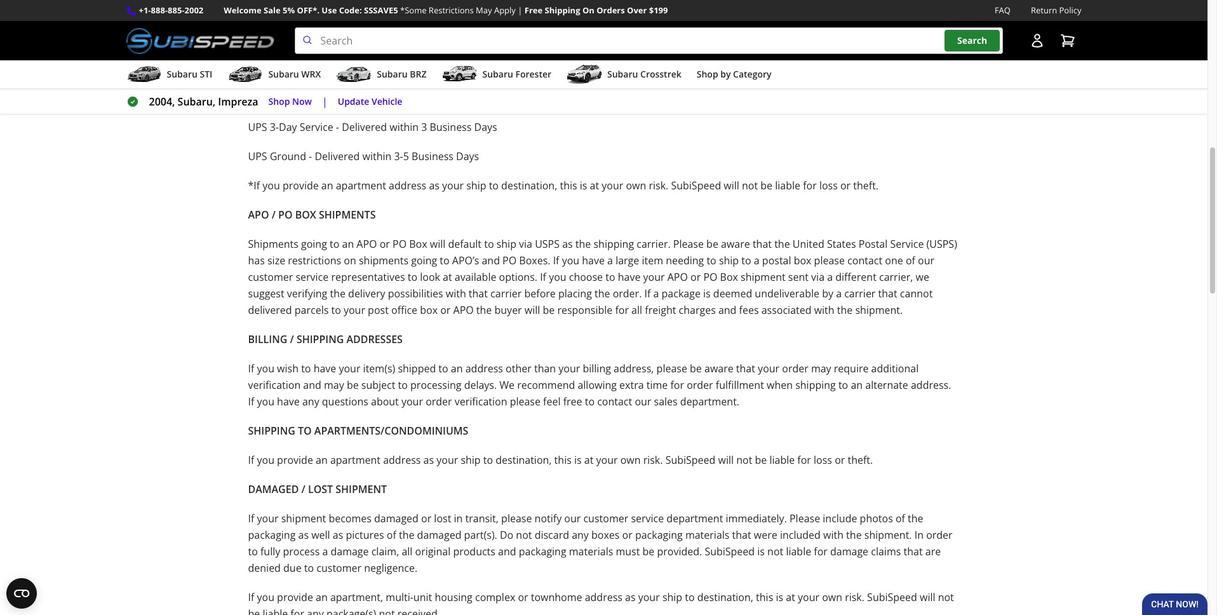 Task type: describe. For each thing, give the bounding box(es) containing it.
your inside if your shipment becomes damaged or lost in transit, please notify our customer service department immediately. please include photos of the packaging as well as pictures of the damaged part(s). do not discard any boxes or packaging materials that were included with the shipment. in order to fully process a damage claim, all original products and packaging materials must be provided. subispeed is not liable for damage claims that are denied due to customer negligence.
[[257, 512, 279, 526]]

questions
[[322, 395, 369, 409]]

2002
[[185, 4, 204, 16]]

the up in
[[908, 512, 924, 526]]

1 vertical spatial damaged
[[417, 528, 462, 542]]

extra
[[620, 378, 644, 392]]

or up 'shipments'
[[380, 237, 390, 251]]

options.
[[499, 270, 538, 284]]

shipments
[[248, 237, 299, 251]]

pictures
[[346, 528, 384, 542]]

you right *if
[[263, 179, 280, 193]]

0 horizontal spatial via
[[519, 237, 533, 251]]

that up "postal"
[[753, 237, 772, 251]]

if you provide an apartment address as your ship to destination, this is at your own risk. subispeed will not be liable for loss or theft.
[[248, 453, 873, 467]]

usps
[[535, 237, 560, 251]]

risk. inside 'if you provide an apartment, multi-unit housing complex or townhome address as your ship to destination, this is at your own risk. subispeed will not be liable for any package(s) not received.'
[[845, 590, 865, 604]]

fully
[[261, 545, 280, 559]]

risk. for if you provide an apartment address as your ship to destination, this is at your own risk. subispeed will not be liable for loss or theft.
[[644, 453, 663, 467]]

placing
[[559, 287, 592, 301]]

photos
[[860, 512, 893, 526]]

1 horizontal spatial may
[[812, 362, 832, 376]]

if inside 'if you provide an apartment, multi-unit housing complex or townhome address as your ship to destination, this is at your own risk. subispeed will not be liable for any package(s) not received.'
[[248, 590, 254, 604]]

wish
[[277, 362, 299, 376]]

/ for billing
[[290, 332, 294, 346]]

claims
[[871, 545, 901, 559]]

the up choose
[[576, 237, 591, 251]]

any inside 'if you wish to have your item(s) shipped to an address other than your billing address, please be aware that your order may require additional verification and may be subject to processing delays. we recommend allowing extra time for order fulfillment when shipping to an alternate address. if you have any questions about your order verification please feel free to contact our sales department.'
[[302, 395, 319, 409]]

shipment. inside if your shipment becomes damaged or lost in transit, please notify our customer service department immediately. please include photos of the packaging as well as pictures of the damaged part(s). do not discard any boxes or packaging materials that were included with the shipment. in order to fully process a damage claim, all original products and packaging materials must be provided. subispeed is not liable for damage claims that are denied due to customer negligence.
[[865, 528, 912, 542]]

- for 2nd
[[327, 91, 331, 105]]

charges
[[679, 303, 716, 317]]

1 horizontal spatial materials
[[686, 528, 730, 542]]

free
[[525, 4, 543, 16]]

subaru crosstrek button
[[567, 63, 682, 88]]

the left delivery
[[330, 287, 346, 301]]

a left large
[[608, 254, 613, 268]]

update vehicle
[[338, 95, 403, 107]]

becomes
[[329, 512, 372, 526]]

that down available
[[469, 287, 488, 301]]

subject
[[362, 378, 396, 392]]

before
[[525, 287, 556, 301]]

an for if you provide an apartment address as your ship to destination, this is at your own risk. subispeed will not be liable for loss or theft.
[[316, 453, 328, 467]]

category
[[733, 68, 772, 80]]

item
[[642, 254, 663, 268]]

po up options. at the left
[[503, 254, 517, 268]]

claim,
[[372, 545, 399, 559]]

an for *if you provide an apartment address as your ship to destination, this is at your own risk. subispeed will not be liable for loss or theft.
[[321, 179, 333, 193]]

shipping inside shipments going to an apo or po box will default to ship via usps as the shipping carrier. please be aware that the united states postal service (usps) has size restrictions on shipments going to apo's and po boxes. if you have a large item needing to ship to a postal box please contact one of our customer service representatives to look at available options. if you choose to have your apo or po box shipment sent via a different carrier, we suggest verifying the delivery possibilities with that carrier before placing the order. if a package is deemed undeliverable by a carrier that cannot delivered parcels to your post office box or apo the buyer will be responsible for all freight charges and fees associated with the shipment.
[[594, 237, 634, 251]]

cannot
[[900, 287, 933, 301]]

shop by category
[[697, 68, 772, 80]]

apply
[[494, 4, 516, 16]]

if your shipment becomes damaged or lost in transit, please notify our customer service department immediately. please include photos of the packaging as well as pictures of the damaged part(s). do not discard any boxes or packaging materials that were included with the shipment. in order to fully process a damage claim, all original products and packaging materials must be provided. subispeed is not liable for damage claims that are denied due to customer negligence.
[[248, 512, 953, 575]]

apo up package
[[668, 270, 688, 284]]

1 horizontal spatial shipping
[[297, 332, 344, 346]]

+1-888-885-2002 link
[[139, 4, 204, 17]]

ship inside 'if you provide an apartment, multi-unit housing complex or townhome address as your ship to destination, this is at your own risk. subispeed will not be liable for any package(s) not received.'
[[663, 590, 683, 604]]

2 vertical spatial days
[[456, 149, 479, 163]]

we
[[916, 270, 930, 284]]

+1-
[[139, 4, 151, 16]]

look
[[420, 270, 440, 284]]

that down 'immediately.'
[[733, 528, 752, 542]]

have down wish
[[277, 395, 300, 409]]

crosstrek
[[641, 68, 682, 80]]

subaru for subaru wrx
[[268, 68, 299, 80]]

that inside 'if you wish to have your item(s) shipped to an address other than your billing address, please be aware that your order may require additional verification and may be subject to processing delays. we recommend allowing extra time for order fulfillment when shipping to an alternate address. if you have any questions about your order verification please feel free to contact our sales department.'
[[736, 362, 756, 376]]

our inside 'if you wish to have your item(s) shipped to an address other than your billing address, please be aware that your order may require additional verification and may be subject to processing delays. we recommend allowing extra time for order fulfillment when shipping to an alternate address. if you have any questions about your order verification please feel free to contact our sales department.'
[[635, 395, 652, 409]]

by inside dropdown button
[[721, 68, 731, 80]]

box
[[295, 208, 316, 222]]

+1-888-885-2002
[[139, 4, 204, 16]]

address,
[[614, 362, 654, 376]]

you left wish
[[257, 362, 275, 376]]

within for 2
[[381, 91, 410, 105]]

this for *if
[[560, 179, 577, 193]]

item(s)
[[363, 362, 395, 376]]

1 vertical spatial of
[[896, 512, 906, 526]]

1 horizontal spatial box
[[794, 254, 812, 268]]

or down needing
[[691, 270, 701, 284]]

ship up transit, on the left of page
[[461, 453, 481, 467]]

a subaru forester thumbnail image image
[[442, 65, 478, 84]]

restrictions
[[288, 254, 341, 268]]

subaru for subaru sti
[[167, 68, 198, 80]]

apo down available
[[453, 303, 474, 317]]

destination, inside 'if you provide an apartment, multi-unit housing complex or townhome address as your ship to destination, this is at your own risk. subispeed will not be liable for any package(s) not received.'
[[698, 590, 754, 604]]

search button
[[945, 30, 1001, 51]]

*if you provide an apartment address as your ship to destination, this is at your own risk. subispeed will not be liable for loss or theft.
[[248, 179, 882, 193]]

air for next
[[316, 62, 329, 76]]

be inside 'if you provide an apartment, multi-unit housing complex or townhome address as your ship to destination, this is at your own risk. subispeed will not be liable for any package(s) not received.'
[[248, 607, 260, 615]]

ups for ups ground - delivered within 3-5 business days
[[248, 149, 267, 163]]

contact inside 'if you wish to have your item(s) shipped to an address other than your billing address, please be aware that your order may require additional verification and may be subject to processing delays. we recommend allowing extra time for order fulfillment when shipping to an alternate address. if you have any questions about your order verification please feel free to contact our sales department.'
[[598, 395, 633, 409]]

please up time in the bottom of the page
[[657, 362, 688, 376]]

shipped
[[398, 362, 436, 376]]

return
[[1031, 4, 1058, 16]]

you inside 'if you provide an apartment, multi-unit housing complex or townhome address as your ship to destination, this is at your own risk. subispeed will not be liable for any package(s) not received.'
[[257, 590, 275, 604]]

faq link
[[995, 4, 1011, 17]]

and down deemed
[[719, 303, 737, 317]]

order up department.
[[687, 378, 713, 392]]

apo up 'shipments'
[[357, 237, 377, 251]]

a up "freight" on the right of page
[[654, 287, 659, 301]]

day for ups 3-day service - delivered within 3 business days
[[279, 120, 297, 134]]

ups for ups 3-day service - delivered within 3 business days
[[248, 120, 267, 134]]

the up the claim,
[[399, 528, 415, 542]]

0 horizontal spatial box
[[420, 303, 438, 317]]

to inside 'if you provide an apartment, multi-unit housing complex or townhome address as your ship to destination, this is at your own risk. subispeed will not be liable for any package(s) not received.'
[[685, 590, 695, 604]]

1 vertical spatial customer
[[584, 512, 629, 526]]

business right 5
[[412, 149, 454, 163]]

size
[[268, 254, 285, 268]]

a subaru sti thumbnail image image
[[126, 65, 162, 84]]

if inside if your shipment becomes damaged or lost in transit, please notify our customer service department immediately. please include photos of the packaging as well as pictures of the damaged part(s). do not discard any boxes or packaging materials that were included with the shipment. in order to fully process a damage claim, all original products and packaging materials must be provided. subispeed is not liable for damage claims that are denied due to customer negligence.
[[248, 512, 254, 526]]

0 horizontal spatial verification
[[248, 378, 301, 392]]

carrier,
[[880, 270, 913, 284]]

please inside if your shipment becomes damaged or lost in transit, please notify our customer service department immediately. please include photos of the packaging as well as pictures of the damaged part(s). do not discard any boxes or packaging materials that were included with the shipment. in order to fully process a damage claim, all original products and packaging materials must be provided. subispeed is not liable for damage claims that are denied due to customer negligence.
[[790, 512, 821, 526]]

large
[[616, 254, 640, 268]]

own for if you provide an apartment address as your ship to destination, this is at your own risk. subispeed will not be liable for loss or theft.
[[621, 453, 641, 467]]

ups next day air - delivered within 1 business day
[[248, 62, 488, 76]]

an up processing
[[451, 362, 463, 376]]

an down "require"
[[851, 378, 863, 392]]

is inside if your shipment becomes damaged or lost in transit, please notify our customer service department immediately. please include photos of the packaging as well as pictures of the damaged part(s). do not discard any boxes or packaging materials that were included with the shipment. in order to fully process a damage claim, all original products and packaging materials must be provided. subispeed is not liable for damage claims that are denied due to customer negligence.
[[758, 545, 765, 559]]

or up must
[[623, 528, 633, 542]]

have down large
[[618, 270, 641, 284]]

fees
[[739, 303, 759, 317]]

liable inside 'if you provide an apartment, multi-unit housing complex or townhome address as your ship to destination, this is at your own risk. subispeed will not be liable for any package(s) not received.'
[[263, 607, 288, 615]]

for inside shipments going to an apo or po box will default to ship via usps as the shipping carrier. please be aware that the united states postal service (usps) has size restrictions on shipments going to apo's and po boxes. if you have a large item needing to ship to a postal box please contact one of our customer service representatives to look at available options. if you choose to have your apo or po box shipment sent via a different carrier, we suggest verifying the delivery possibilities with that carrier before placing the order. if a package is deemed undeliverable by a carrier that cannot delivered parcels to your post office box or apo the buyer will be responsible for all freight charges and fees associated with the shipment.
[[615, 303, 629, 317]]

delays.
[[464, 378, 497, 392]]

service inside shipments going to an apo or po box will default to ship via usps as the shipping carrier. please be aware that the united states postal service (usps) has size restrictions on shipments going to apo's and po boxes. if you have a large item needing to ship to a postal box please contact one of our customer service representatives to look at available options. if you choose to have your apo or po box shipment sent via a different carrier, we suggest verifying the delivery possibilities with that carrier before placing the order. if a package is deemed undeliverable by a carrier that cannot delivered parcels to your post office box or apo the buyer will be responsible for all freight charges and fees associated with the shipment.
[[891, 237, 924, 251]]

the up "postal"
[[775, 237, 790, 251]]

a inside if your shipment becomes damaged or lost in transit, please notify our customer service department immediately. please include photos of the packaging as well as pictures of the damaged part(s). do not discard any boxes or packaging materials that were included with the shipment. in order to fully process a damage claim, all original products and packaging materials must be provided. subispeed is not liable for damage claims that are denied due to customer negligence.
[[322, 545, 328, 559]]

and inside 'if you wish to have your item(s) shipped to an address other than your billing address, please be aware that your order may require additional verification and may be subject to processing delays. we recommend allowing extra time for order fulfillment when shipping to an alternate address. if you have any questions about your order verification please feel free to contact our sales department.'
[[303, 378, 321, 392]]

aware inside shipments going to an apo or po box will default to ship via usps as the shipping carrier. please be aware that the united states postal service (usps) has size restrictions on shipments going to apo's and po boxes. if you have a large item needing to ship to a postal box please contact one of our customer service representatives to look at available options. if you choose to have your apo or po box shipment sent via a different carrier, we suggest verifying the delivery possibilities with that carrier before placing the order. if a package is deemed undeliverable by a carrier that cannot delivered parcels to your post office box or apo the buyer will be responsible for all freight charges and fees associated with the shipment.
[[721, 237, 750, 251]]

the down 'different' at right top
[[838, 303, 853, 317]]

address down 5
[[389, 179, 427, 193]]

townhome
[[531, 590, 582, 604]]

received.
[[398, 607, 440, 615]]

0 horizontal spatial may
[[324, 378, 344, 392]]

1 vertical spatial with
[[815, 303, 835, 317]]

1 vertical spatial 3-
[[394, 149, 403, 163]]

subaru brz button
[[336, 63, 427, 88]]

our inside shipments going to an apo or po box will default to ship via usps as the shipping carrier. please be aware that the united states postal service (usps) has size restrictions on shipments going to apo's and po boxes. if you have a large item needing to ship to a postal box please contact one of our customer service representatives to look at available options. if you choose to have your apo or po box shipment sent via a different carrier, we suggest verifying the delivery possibilities with that carrier before placing the order. if a package is deemed undeliverable by a carrier that cannot delivered parcels to your post office box or apo the buyer will be responsible for all freight charges and fees associated with the shipment.
[[918, 254, 935, 268]]

include
[[823, 512, 858, 526]]

shipment
[[336, 482, 387, 496]]

must
[[616, 545, 640, 559]]

than
[[534, 362, 556, 376]]

day for ups next day air - delivered within 1 business day
[[295, 62, 313, 76]]

all inside shipments going to an apo or po box will default to ship via usps as the shipping carrier. please be aware that the united states postal service (usps) has size restrictions on shipments going to apo's and po boxes. if you have a large item needing to ship to a postal box please contact one of our customer service representatives to look at available options. if you choose to have your apo or po box shipment sent via a different carrier, we suggest verifying the delivery possibilities with that carrier before placing the order. if a package is deemed undeliverable by a carrier that cannot delivered parcels to your post office box or apo the buyer will be responsible for all freight charges and fees associated with the shipment.
[[632, 303, 643, 317]]

2 horizontal spatial packaging
[[635, 528, 683, 542]]

day left forester
[[470, 62, 488, 76]]

as inside shipments going to an apo or po box will default to ship via usps as the shipping carrier. please be aware that the united states postal service (usps) has size restrictions on shipments going to apo's and po boxes. if you have a large item needing to ship to a postal box please contact one of our customer service representatives to look at available options. if you choose to have your apo or po box shipment sent via a different carrier, we suggest verifying the delivery possibilities with that carrier before placing the order. if a package is deemed undeliverable by a carrier that cannot delivered parcels to your post office box or apo the buyer will be responsible for all freight charges and fees associated with the shipment.
[[563, 237, 573, 251]]

delivered for 2
[[333, 91, 378, 105]]

any inside 'if you provide an apartment, multi-unit housing complex or townhome address as your ship to destination, this is at your own risk. subispeed will not be liable for any package(s) not received.'
[[307, 607, 324, 615]]

1 carrier from the left
[[491, 287, 522, 301]]

0 horizontal spatial packaging
[[248, 528, 296, 542]]

own inside 'if you provide an apartment, multi-unit housing complex or townhome address as your ship to destination, this is at your own risk. subispeed will not be liable for any package(s) not received.'
[[822, 590, 843, 604]]

you up placing
[[549, 270, 567, 284]]

vehicle
[[372, 95, 403, 107]]

restrictions
[[429, 4, 474, 16]]

additional
[[872, 362, 919, 376]]

apartment,
[[330, 590, 383, 604]]

0 vertical spatial going
[[301, 237, 327, 251]]

ups 3-day service - delivered within 3 business days
[[248, 120, 497, 134]]

subaru crosstrek
[[608, 68, 682, 80]]

a left 'different' at right top
[[828, 270, 833, 284]]

1 vertical spatial going
[[411, 254, 437, 268]]

apartment for if
[[330, 453, 381, 467]]

days for ups 3-day service - delivered within 3 business days
[[474, 120, 497, 134]]

different
[[836, 270, 877, 284]]

in
[[454, 512, 463, 526]]

ups ground - delivered within 3-5 business days
[[248, 149, 479, 163]]

shipments
[[359, 254, 409, 268]]

shipments
[[319, 208, 376, 222]]

at inside 'if you provide an apartment, multi-unit housing complex or townhome address as your ship to destination, this is at your own risk. subispeed will not be liable for any package(s) not received.'
[[786, 590, 796, 604]]

the down "include"
[[847, 528, 862, 542]]

the left the buyer
[[477, 303, 492, 317]]

if you wish to have your item(s) shipped to an address other than your billing address, please be aware that your order may require additional verification and may be subject to processing delays. we recommend allowing extra time for order fulfillment when shipping to an alternate address. if you have any questions about your order verification please feel free to contact our sales department.
[[248, 362, 952, 409]]

aware inside 'if you wish to have your item(s) shipped to an address other than your billing address, please be aware that your order may require additional verification and may be subject to processing delays. we recommend allowing extra time for order fulfillment when shipping to an alternate address. if you have any questions about your order verification please feel free to contact our sales department.'
[[705, 362, 734, 376]]

update
[[338, 95, 369, 107]]

impreza
[[218, 95, 258, 109]]

shipment inside if your shipment becomes damaged or lost in transit, please notify our customer service department immediately. please include photos of the packaging as well as pictures of the damaged part(s). do not discard any boxes or packaging materials that were included with the shipment. in order to fully process a damage claim, all original products and packaging materials must be provided. subispeed is not liable for damage claims that are denied due to customer negligence.
[[281, 512, 326, 526]]

business for 2
[[421, 91, 463, 105]]

- for next
[[331, 62, 335, 76]]

*some restrictions may apply | free shipping on orders over $199
[[400, 4, 668, 16]]

ups for ups 2nd day air - delivered within 2 business days
[[248, 91, 267, 105]]

ship up deemed
[[719, 254, 739, 268]]

service inside if your shipment becomes damaged or lost in transit, please notify our customer service department immediately. please include photos of the packaging as well as pictures of the damaged part(s). do not discard any boxes or packaging materials that were included with the shipment. in order to fully process a damage claim, all original products and packaging materials must be provided. subispeed is not liable for damage claims that are denied due to customer negligence.
[[631, 512, 664, 526]]

within left 5
[[363, 149, 392, 163]]

have down billing / shipping addresses
[[314, 362, 336, 376]]

please down we
[[510, 395, 541, 409]]

/ for apo
[[272, 208, 276, 222]]

well
[[312, 528, 330, 542]]

carrier.
[[637, 237, 671, 251]]

department
[[667, 512, 723, 526]]

shop now
[[269, 95, 312, 107]]

0 horizontal spatial of
[[387, 528, 396, 542]]

service inside shipments going to an apo or po box will default to ship via usps as the shipping carrier. please be aware that the united states postal service (usps) has size restrictions on shipments going to apo's and po boxes. if you have a large item needing to ship to a postal box please contact one of our customer service representatives to look at available options. if you choose to have your apo or po box shipment sent via a different carrier, we suggest verifying the delivery possibilities with that carrier before placing the order. if a package is deemed undeliverable by a carrier that cannot delivered parcels to your post office box or apo the buyer will be responsible for all freight charges and fees associated with the shipment.
[[296, 270, 329, 284]]

own for *if you provide an apartment address as your ship to destination, this is at your own risk. subispeed will not be liable for loss or theft.
[[626, 179, 647, 193]]

a subaru wrx thumbnail image image
[[228, 65, 263, 84]]

welcome
[[224, 4, 262, 16]]

day for ups 2nd day air - delivered within 2 business days
[[291, 91, 309, 105]]

you up damaged at left
[[257, 453, 275, 467]]

that down in
[[904, 545, 923, 559]]

now
[[292, 95, 312, 107]]

business for 1
[[425, 62, 467, 76]]

shipping inside 'if you wish to have your item(s) shipped to an address other than your billing address, please be aware that your order may require additional verification and may be subject to processing delays. we recommend allowing extra time for order fulfillment when shipping to an alternate address. if you have any questions about your order verification please feel free to contact our sales department.'
[[796, 378, 836, 392]]

alternate
[[866, 378, 909, 392]]

address inside 'if you wish to have your item(s) shipped to an address other than your billing address, please be aware that your order may require additional verification and may be subject to processing delays. we recommend allowing extra time for order fulfillment when shipping to an alternate address. if you have any questions about your order verification please feel free to contact our sales department.'
[[466, 362, 503, 376]]

department.
[[681, 395, 740, 409]]

po up deemed
[[704, 270, 718, 284]]

time
[[647, 378, 668, 392]]

update vehicle button
[[338, 95, 403, 109]]

allowing
[[578, 378, 617, 392]]

our inside if your shipment becomes damaged or lost in transit, please notify our customer service department immediately. please include photos of the packaging as well as pictures of the damaged part(s). do not discard any boxes or packaging materials that were included with the shipment. in order to fully process a damage claim, all original products and packaging materials must be provided. subispeed is not liable for damage claims that are denied due to customer negligence.
[[565, 512, 581, 526]]

0 vertical spatial damaged
[[374, 512, 419, 526]]

this for if
[[555, 453, 572, 467]]

brz
[[410, 68, 427, 80]]

1 horizontal spatial packaging
[[519, 545, 567, 559]]



Task type: locate. For each thing, give the bounding box(es) containing it.
may left "require"
[[812, 362, 832, 376]]

next
[[270, 62, 292, 76]]

subaru inside 'dropdown button'
[[167, 68, 198, 80]]

free
[[563, 395, 582, 409]]

day right 2nd
[[291, 91, 309, 105]]

delivered up ups 2nd day air - delivered within 2 business days
[[337, 62, 382, 76]]

has
[[248, 254, 265, 268]]

po left the box
[[278, 208, 293, 222]]

subaru inside 'dropdown button'
[[483, 68, 513, 80]]

1 vertical spatial box
[[420, 303, 438, 317]]

0 vertical spatial 3-
[[270, 120, 279, 134]]

1 horizontal spatial service
[[631, 512, 664, 526]]

1 vertical spatial shipment
[[281, 512, 326, 526]]

apartment for *if
[[336, 179, 386, 193]]

provided.
[[657, 545, 702, 559]]

1 vertical spatial loss
[[814, 453, 833, 467]]

shipment up well
[[281, 512, 326, 526]]

0 vertical spatial any
[[302, 395, 319, 409]]

shipment. up "claims" on the bottom right
[[865, 528, 912, 542]]

2 vertical spatial this
[[756, 590, 774, 604]]

0 horizontal spatial shipping
[[594, 237, 634, 251]]

1 horizontal spatial shipment
[[741, 270, 786, 284]]

2 horizontal spatial customer
[[584, 512, 629, 526]]

0 vertical spatial customer
[[248, 270, 293, 284]]

1 horizontal spatial all
[[632, 303, 643, 317]]

0 vertical spatial of
[[906, 254, 916, 268]]

2 damage from the left
[[831, 545, 869, 559]]

*some
[[400, 4, 427, 16]]

you down denied
[[257, 590, 275, 604]]

will
[[724, 179, 740, 193], [430, 237, 446, 251], [525, 303, 540, 317], [718, 453, 734, 467], [920, 590, 936, 604]]

for inside if your shipment becomes damaged or lost in transit, please notify our customer service department immediately. please include photos of the packaging as well as pictures of the damaged part(s). do not discard any boxes or packaging materials that were included with the shipment. in order to fully process a damage claim, all original products and packaging materials must be provided. subispeed is not liable for damage claims that are denied due to customer negligence.
[[814, 545, 828, 559]]

an up apo / po box shipments
[[321, 179, 333, 193]]

destination, for *if
[[502, 179, 558, 193]]

within left 3
[[390, 120, 419, 134]]

0 vertical spatial shipping
[[594, 237, 634, 251]]

if
[[553, 254, 560, 268], [540, 270, 547, 284], [645, 287, 651, 301], [248, 362, 254, 376], [248, 395, 254, 409], [248, 453, 254, 467], [248, 512, 254, 526], [248, 590, 254, 604]]

damage down "include"
[[831, 545, 869, 559]]

subaru left sti
[[167, 68, 198, 80]]

shop inside dropdown button
[[697, 68, 719, 80]]

shipping to apartments/condominiums
[[248, 424, 469, 438]]

an for if you provide an apartment, multi-unit housing complex or townhome address as your ship to destination, this is at your own risk. subispeed will not be liable for any package(s) not received.
[[316, 590, 328, 604]]

via
[[519, 237, 533, 251], [812, 270, 825, 284]]

1 vertical spatial verification
[[455, 395, 507, 409]]

we
[[500, 378, 515, 392]]

contact down extra
[[598, 395, 633, 409]]

by
[[721, 68, 731, 80], [823, 287, 834, 301]]

packaging up provided.
[[635, 528, 683, 542]]

service
[[296, 270, 329, 284], [631, 512, 664, 526]]

/ for damaged
[[302, 482, 306, 496]]

1 subaru from the left
[[167, 68, 198, 80]]

1 horizontal spatial damage
[[831, 545, 869, 559]]

delivered for 1
[[337, 62, 382, 76]]

provide for *if you provide an apartment address as your ship to destination, this is at your own risk. subispeed will not be liable for loss or theft.
[[283, 179, 319, 193]]

0 vertical spatial service
[[300, 120, 333, 134]]

theft. up postal
[[854, 179, 879, 193]]

a left "postal"
[[754, 254, 760, 268]]

order up the when
[[783, 362, 809, 376]]

contact down postal
[[848, 254, 883, 268]]

that down carrier, on the right top of the page
[[879, 287, 898, 301]]

our
[[918, 254, 935, 268], [635, 395, 652, 409], [565, 512, 581, 526]]

our up we on the right top of the page
[[918, 254, 935, 268]]

provide for if you provide an apartment, multi-unit housing complex or townhome address as your ship to destination, this is at your own risk. subispeed will not be liable for any package(s) not received.
[[277, 590, 313, 604]]

within for 3
[[390, 120, 419, 134]]

1 horizontal spatial shipping
[[796, 378, 836, 392]]

ship up options. at the left
[[497, 237, 517, 251]]

may
[[812, 362, 832, 376], [324, 378, 344, 392]]

0 vertical spatial materials
[[686, 528, 730, 542]]

day right next
[[295, 62, 313, 76]]

business for 3
[[430, 120, 472, 134]]

0 horizontal spatial damage
[[331, 545, 369, 559]]

provide for if you provide an apartment address as your ship to destination, this is at your own risk. subispeed will not be liable for loss or theft.
[[277, 453, 313, 467]]

or down possibilities
[[441, 303, 451, 317]]

please inside shipments going to an apo or po box will default to ship via usps as the shipping carrier. please be aware that the united states postal service (usps) has size restrictions on shipments going to apo's and po boxes. if you have a large item needing to ship to a postal box please contact one of our customer service representatives to look at available options. if you choose to have your apo or po box shipment sent via a different carrier, we suggest verifying the delivery possibilities with that carrier before placing the order. if a package is deemed undeliverable by a carrier that cannot delivered parcels to your post office box or apo the buyer will be responsible for all freight charges and fees associated with the shipment.
[[674, 237, 704, 251]]

of right photos
[[896, 512, 906, 526]]

with
[[446, 287, 466, 301], [815, 303, 835, 317], [824, 528, 844, 542]]

associated
[[762, 303, 812, 317]]

billing
[[248, 332, 287, 346]]

contact inside shipments going to an apo or po box will default to ship via usps as the shipping carrier. please be aware that the united states postal service (usps) has size restrictions on shipments going to apo's and po boxes. if you have a large item needing to ship to a postal box please contact one of our customer service representatives to look at available options. if you choose to have your apo or po box shipment sent via a different carrier, we suggest verifying the delivery possibilities with that carrier before placing the order. if a package is deemed undeliverable by a carrier that cannot delivered parcels to your post office box or apo the buyer will be responsible for all freight charges and fees associated with the shipment.
[[848, 254, 883, 268]]

3
[[421, 120, 427, 134]]

apo down *if
[[248, 208, 269, 222]]

an up on
[[342, 237, 354, 251]]

return policy
[[1031, 4, 1082, 16]]

within left 1
[[385, 62, 414, 76]]

service down 'restrictions'
[[296, 270, 329, 284]]

lost
[[434, 512, 451, 526]]

0 horizontal spatial |
[[322, 95, 328, 109]]

subaru left the crosstrek
[[608, 68, 638, 80]]

risk. for *if you provide an apartment address as your ship to destination, this is at your own risk. subispeed will not be liable for loss or theft.
[[649, 179, 669, 193]]

1 vertical spatial /
[[290, 332, 294, 346]]

subaru for subaru crosstrek
[[608, 68, 638, 80]]

the
[[576, 237, 591, 251], [775, 237, 790, 251], [330, 287, 346, 301], [595, 287, 610, 301], [477, 303, 492, 317], [838, 303, 853, 317], [908, 512, 924, 526], [399, 528, 415, 542], [847, 528, 862, 542]]

damaged down lost at the left bottom of page
[[417, 528, 462, 542]]

shipments going to an apo or po box will default to ship via usps as the shipping carrier. please be aware that the united states postal service (usps) has size restrictions on shipments going to apo's and po boxes. if you have a large item needing to ship to a postal box please contact one of our customer service representatives to look at available options. if you choose to have your apo or po box shipment sent via a different carrier, we suggest verifying the delivery possibilities with that carrier before placing the order. if a package is deemed undeliverable by a carrier that cannot delivered parcels to your post office box or apo the buyer will be responsible for all freight charges and fees associated with the shipment.
[[248, 237, 958, 317]]

be inside if your shipment becomes damaged or lost in transit, please notify our customer service department immediately. please include photos of the packaging as well as pictures of the damaged part(s). do not discard any boxes or packaging materials that were included with the shipment. in order to fully process a damage claim, all original products and packaging materials must be provided. subispeed is not liable for damage claims that are denied due to customer negligence.
[[643, 545, 655, 559]]

| left free
[[518, 4, 523, 16]]

1 damage from the left
[[331, 545, 369, 559]]

1 vertical spatial shipping
[[248, 424, 295, 438]]

0 vertical spatial by
[[721, 68, 731, 80]]

0 vertical spatial /
[[272, 208, 276, 222]]

subaru sti button
[[126, 63, 213, 88]]

1 vertical spatial risk.
[[644, 453, 663, 467]]

representatives
[[331, 270, 405, 284]]

ups up *if
[[248, 149, 267, 163]]

all inside if your shipment becomes damaged or lost in transit, please notify our customer service department immediately. please include photos of the packaging as well as pictures of the damaged part(s). do not discard any boxes or packaging materials that were included with the shipment. in order to fully process a damage claim, all original products and packaging materials must be provided. subispeed is not liable for damage claims that are denied due to customer negligence.
[[402, 545, 413, 559]]

- left update
[[327, 91, 331, 105]]

0 horizontal spatial all
[[402, 545, 413, 559]]

liable inside if your shipment becomes damaged or lost in transit, please notify our customer service department immediately. please include photos of the packaging as well as pictures of the damaged part(s). do not discard any boxes or packaging materials that were included with the shipment. in order to fully process a damage claim, all original products and packaging materials must be provided. subispeed is not liable for damage claims that are denied due to customer negligence.
[[786, 545, 812, 559]]

day
[[295, 62, 313, 76], [470, 62, 488, 76], [291, 91, 309, 105], [279, 120, 297, 134]]

negligence.
[[364, 561, 418, 575]]

ups for ups next day air - delivered within 1 business day
[[248, 62, 267, 76]]

a down 'different' at right top
[[836, 287, 842, 301]]

sti
[[200, 68, 213, 80]]

shipping right the when
[[796, 378, 836, 392]]

2 horizontal spatial of
[[906, 254, 916, 268]]

1 vertical spatial box
[[720, 270, 738, 284]]

0 horizontal spatial carrier
[[491, 287, 522, 301]]

1 vertical spatial all
[[402, 545, 413, 559]]

responsible
[[558, 303, 613, 317]]

shipment
[[741, 270, 786, 284], [281, 512, 326, 526]]

immediately.
[[726, 512, 787, 526]]

any inside if your shipment becomes damaged or lost in transit, please notify our customer service department immediately. please include photos of the packaging as well as pictures of the damaged part(s). do not discard any boxes or packaging materials that were included with the shipment. in order to fully process a damage claim, all original products and packaging materials must be provided. subispeed is not liable for damage claims that are denied due to customer negligence.
[[572, 528, 589, 542]]

2 vertical spatial with
[[824, 528, 844, 542]]

recommend
[[517, 378, 575, 392]]

address down 'apartments/condominiums'
[[383, 453, 421, 467]]

0 vertical spatial box
[[794, 254, 812, 268]]

in
[[915, 528, 924, 542]]

business right 1
[[425, 62, 467, 76]]

0 horizontal spatial /
[[272, 208, 276, 222]]

by inside shipments going to an apo or po box will default to ship via usps as the shipping carrier. please be aware that the united states postal service (usps) has size restrictions on shipments going to apo's and po boxes. if you have a large item needing to ship to a postal box please contact one of our customer service representatives to look at available options. if you choose to have your apo or po box shipment sent via a different carrier, we suggest verifying the delivery possibilities with that carrier before placing the order. if a package is deemed undeliverable by a carrier that cannot delivered parcels to your post office box or apo the buyer will be responsible for all freight charges and fees associated with the shipment.
[[823, 287, 834, 301]]

1 vertical spatial apartment
[[330, 453, 381, 467]]

1 horizontal spatial |
[[518, 4, 523, 16]]

this inside 'if you provide an apartment, multi-unit housing complex or townhome address as your ship to destination, this is at your own risk. subispeed will not be liable for any package(s) not received.'
[[756, 590, 774, 604]]

require
[[834, 362, 869, 376]]

- left a subaru brz thumbnail image
[[331, 62, 335, 76]]

0 vertical spatial destination,
[[502, 179, 558, 193]]

for inside 'if you provide an apartment, multi-unit housing complex or townhome address as your ship to destination, this is at your own risk. subispeed will not be liable for any package(s) not received.'
[[291, 607, 304, 615]]

2 carrier from the left
[[845, 287, 876, 301]]

order
[[783, 362, 809, 376], [687, 378, 713, 392], [426, 395, 452, 409], [927, 528, 953, 542]]

0 horizontal spatial 3-
[[270, 120, 279, 134]]

united
[[793, 237, 825, 251]]

*if
[[248, 179, 260, 193]]

days
[[466, 91, 489, 105], [474, 120, 497, 134], [456, 149, 479, 163]]

theft. for if you provide an apartment address as your ship to destination, this is at your own risk. subispeed will not be liable for loss or theft.
[[848, 453, 873, 467]]

1 horizontal spatial via
[[812, 270, 825, 284]]

an up the package(s)
[[316, 590, 328, 604]]

of inside shipments going to an apo or po box will default to ship via usps as the shipping carrier. please be aware that the united states postal service (usps) has size restrictions on shipments going to apo's and po boxes. if you have a large item needing to ship to a postal box please contact one of our customer service representatives to look at available options. if you choose to have your apo or po box shipment sent via a different carrier, we suggest verifying the delivery possibilities with that carrier before placing the order. if a package is deemed undeliverable by a carrier that cannot delivered parcels to your post office box or apo the buyer will be responsible for all freight charges and fees associated with the shipment.
[[906, 254, 916, 268]]

| right now
[[322, 95, 328, 109]]

1 vertical spatial shipment.
[[865, 528, 912, 542]]

0 horizontal spatial by
[[721, 68, 731, 80]]

theft. up photos
[[848, 453, 873, 467]]

subaru for subaru forester
[[483, 68, 513, 80]]

0 vertical spatial shipping
[[297, 332, 344, 346]]

loss up "include"
[[814, 453, 833, 467]]

or up states
[[841, 179, 851, 193]]

shipping left the to
[[248, 424, 295, 438]]

1 horizontal spatial of
[[896, 512, 906, 526]]

available
[[455, 270, 497, 284]]

for inside 'if you wish to have your item(s) shipped to an address other than your billing address, please be aware that your order may require additional verification and may be subject to processing delays. we recommend allowing extra time for order fulfillment when shipping to an alternate address. if you have any questions about your order verification please feel free to contact our sales department.'
[[671, 378, 684, 392]]

shop for shop by category
[[697, 68, 719, 80]]

4 ups from the top
[[248, 149, 267, 163]]

0 vertical spatial provide
[[283, 179, 319, 193]]

the down choose
[[595, 287, 610, 301]]

open widget image
[[6, 578, 37, 609]]

1 vertical spatial provide
[[277, 453, 313, 467]]

customer up apartment,
[[317, 561, 362, 575]]

and down do
[[498, 545, 516, 559]]

/ left lost
[[302, 482, 306, 496]]

2 vertical spatial destination,
[[698, 590, 754, 604]]

destination, for if
[[496, 453, 552, 467]]

/
[[272, 208, 276, 222], [290, 332, 294, 346], [302, 482, 306, 496]]

1 vertical spatial via
[[812, 270, 825, 284]]

1 horizontal spatial going
[[411, 254, 437, 268]]

1 vertical spatial contact
[[598, 395, 633, 409]]

search input field
[[295, 27, 1003, 54]]

1 vertical spatial service
[[631, 512, 664, 526]]

you down billing
[[257, 395, 275, 409]]

day down shop now link on the top left of the page
[[279, 120, 297, 134]]

complex
[[475, 590, 516, 604]]

of
[[906, 254, 916, 268], [896, 512, 906, 526], [387, 528, 396, 542]]

shop now link
[[269, 95, 312, 109]]

an inside shipments going to an apo or po box will default to ship via usps as the shipping carrier. please be aware that the united states postal service (usps) has size restrictions on shipments going to apo's and po boxes. if you have a large item needing to ship to a postal box please contact one of our customer service representatives to look at available options. if you choose to have your apo or po box shipment sent via a different carrier, we suggest verifying the delivery possibilities with that carrier before placing the order. if a package is deemed undeliverable by a carrier that cannot delivered parcels to your post office box or apo the buyer will be responsible for all freight charges and fees associated with the shipment.
[[342, 237, 354, 251]]

within for 1
[[385, 62, 414, 76]]

1 vertical spatial own
[[621, 453, 641, 467]]

0 vertical spatial theft.
[[854, 179, 879, 193]]

provide
[[283, 179, 319, 193], [277, 453, 313, 467], [277, 590, 313, 604]]

/ up shipments
[[272, 208, 276, 222]]

risk.
[[649, 179, 669, 193], [644, 453, 663, 467], [845, 590, 865, 604]]

1 vertical spatial service
[[891, 237, 924, 251]]

2 horizontal spatial our
[[918, 254, 935, 268]]

or inside 'if you provide an apartment, multi-unit housing complex or townhome address as your ship to destination, this is at your own risk. subispeed will not be liable for any package(s) not received.'
[[518, 590, 529, 604]]

as inside 'if you provide an apartment, multi-unit housing complex or townhome address as your ship to destination, this is at your own risk. subispeed will not be liable for any package(s) not received.'
[[625, 590, 636, 604]]

service up one
[[891, 237, 924, 251]]

days for ups 2nd day air - delivered within 2 business days
[[466, 91, 489, 105]]

service down now
[[300, 120, 333, 134]]

may up questions
[[324, 378, 344, 392]]

please down states
[[815, 254, 845, 268]]

provide inside 'if you provide an apartment, multi-unit housing complex or townhome address as your ship to destination, this is at your own risk. subispeed will not be liable for any package(s) not received.'
[[277, 590, 313, 604]]

2 vertical spatial own
[[822, 590, 843, 604]]

process
[[283, 545, 320, 559]]

ship up default at left top
[[467, 179, 486, 193]]

1 vertical spatial by
[[823, 287, 834, 301]]

5 subaru from the left
[[608, 68, 638, 80]]

2 vertical spatial of
[[387, 528, 396, 542]]

1 horizontal spatial box
[[720, 270, 738, 284]]

subispeed inside if your shipment becomes damaged or lost in transit, please notify our customer service department immediately. please include photos of the packaging as well as pictures of the damaged part(s). do not discard any boxes or packaging materials that were included with the shipment. in order to fully process a damage claim, all original products and packaging materials must be provided. subispeed is not liable for damage claims that are denied due to customer negligence.
[[705, 545, 755, 559]]

1 vertical spatial please
[[790, 512, 821, 526]]

with down available
[[446, 287, 466, 301]]

delivered
[[248, 303, 292, 317]]

1 vertical spatial days
[[474, 120, 497, 134]]

subaru inside dropdown button
[[608, 68, 638, 80]]

subispeed logo image
[[126, 27, 274, 54]]

shipment inside shipments going to an apo or po box will default to ship via usps as the shipping carrier. please be aware that the united states postal service (usps) has size restrictions on shipments going to apo's and po boxes. if you have a large item needing to ship to a postal box please contact one of our customer service representatives to look at available options. if you choose to have your apo or po box shipment sent via a different carrier, we suggest verifying the delivery possibilities with that carrier before placing the order. if a package is deemed undeliverable by a carrier that cannot delivered parcels to your post office box or apo the buyer will be responsible for all freight charges and fees associated with the shipment.
[[741, 270, 786, 284]]

3 subaru from the left
[[377, 68, 408, 80]]

will inside 'if you provide an apartment, multi-unit housing complex or townhome address as your ship to destination, this is at your own risk. subispeed will not be liable for any package(s) not received.'
[[920, 590, 936, 604]]

at inside shipments going to an apo or po box will default to ship via usps as the shipping carrier. please be aware that the united states postal service (usps) has size restrictions on shipments going to apo's and po boxes. if you have a large item needing to ship to a postal box please contact one of our customer service representatives to look at available options. if you choose to have your apo or po box shipment sent via a different carrier, we suggest verifying the delivery possibilities with that carrier before placing the order. if a package is deemed undeliverable by a carrier that cannot delivered parcels to your post office box or apo the buyer will be responsible for all freight charges and fees associated with the shipment.
[[443, 270, 452, 284]]

0 vertical spatial box
[[409, 237, 427, 251]]

an up lost
[[316, 453, 328, 467]]

needing
[[666, 254, 704, 268]]

1 horizontal spatial our
[[635, 395, 652, 409]]

0 vertical spatial air
[[316, 62, 329, 76]]

please inside if your shipment becomes damaged or lost in transit, please notify our customer service department immediately. please include photos of the packaging as well as pictures of the damaged part(s). do not discard any boxes or packaging materials that were included with the shipment. in order to fully process a damage claim, all original products and packaging materials must be provided. subispeed is not liable for damage claims that are denied due to customer negligence.
[[502, 512, 532, 526]]

delivered for 3
[[342, 120, 387, 134]]

subaru
[[167, 68, 198, 80], [268, 68, 299, 80], [377, 68, 408, 80], [483, 68, 513, 80], [608, 68, 638, 80]]

via up boxes.
[[519, 237, 533, 251]]

please inside shipments going to an apo or po box will default to ship via usps as the shipping carrier. please be aware that the united states postal service (usps) has size restrictions on shipments going to apo's and po boxes. if you have a large item needing to ship to a postal box please contact one of our customer service representatives to look at available options. if you choose to have your apo or po box shipment sent via a different carrier, we suggest verifying the delivery possibilities with that carrier before placing the order. if a package is deemed undeliverable by a carrier that cannot delivered parcels to your post office box or apo the buyer will be responsible for all freight charges and fees associated with the shipment.
[[815, 254, 845, 268]]

loss for *if you provide an apartment address as your ship to destination, this is at your own risk. subispeed will not be liable for loss or theft.
[[820, 179, 838, 193]]

1 ups from the top
[[248, 62, 267, 76]]

and up the to
[[303, 378, 321, 392]]

were
[[754, 528, 778, 542]]

post
[[368, 303, 389, 317]]

damage
[[331, 545, 369, 559], [831, 545, 869, 559]]

2 vertical spatial any
[[307, 607, 324, 615]]

customer up suggest
[[248, 270, 293, 284]]

welcome sale 5% off*. use code: sssave5
[[224, 4, 398, 16]]

2 subaru from the left
[[268, 68, 299, 80]]

with inside if your shipment becomes damaged or lost in transit, please notify our customer service department immediately. please include photos of the packaging as well as pictures of the damaged part(s). do not discard any boxes or packaging materials that were included with the shipment. in order to fully process a damage claim, all original products and packaging materials must be provided. subispeed is not liable for damage claims that are denied due to customer negligence.
[[824, 528, 844, 542]]

2 vertical spatial risk.
[[845, 590, 865, 604]]

- for 3-
[[336, 120, 339, 134]]

1 vertical spatial materials
[[569, 545, 613, 559]]

po up 'shipments'
[[393, 237, 407, 251]]

any left the package(s)
[[307, 607, 324, 615]]

- right ground
[[309, 149, 312, 163]]

loss for if you provide an apartment address as your ship to destination, this is at your own risk. subispeed will not be liable for loss or theft.
[[814, 453, 833, 467]]

air
[[316, 62, 329, 76], [312, 91, 325, 105]]

with down "include"
[[824, 528, 844, 542]]

is inside shipments going to an apo or po box will default to ship via usps as the shipping carrier. please be aware that the united states postal service (usps) has size restrictions on shipments going to apo's and po boxes. if you have a large item needing to ship to a postal box please contact one of our customer service representatives to look at available options. if you choose to have your apo or po box shipment sent via a different carrier, we suggest verifying the delivery possibilities with that carrier before placing the order. if a package is deemed undeliverable by a carrier that cannot delivered parcels to your post office box or apo the buyer will be responsible for all freight charges and fees associated with the shipment.
[[704, 287, 711, 301]]

parcels
[[295, 303, 329, 317]]

suggest
[[248, 287, 284, 301]]

subaru inside dropdown button
[[268, 68, 299, 80]]

button image
[[1030, 33, 1045, 48]]

3- down ups 3-day service - delivered within 3 business days
[[394, 149, 403, 163]]

5%
[[283, 4, 295, 16]]

freight
[[645, 303, 676, 317]]

choose
[[569, 270, 603, 284]]

transit,
[[466, 512, 499, 526]]

at
[[590, 179, 599, 193], [443, 270, 452, 284], [585, 453, 594, 467], [786, 590, 796, 604]]

by left category
[[721, 68, 731, 80]]

an inside 'if you provide an apartment, multi-unit housing complex or townhome address as your ship to destination, this is at your own risk. subispeed will not be liable for any package(s) not received.'
[[316, 590, 328, 604]]

3 ups from the top
[[248, 120, 267, 134]]

shop for shop now
[[269, 95, 290, 107]]

original
[[415, 545, 451, 559]]

1 horizontal spatial carrier
[[845, 287, 876, 301]]

delivered down ups 3-day service - delivered within 3 business days
[[315, 149, 360, 163]]

0 vertical spatial loss
[[820, 179, 838, 193]]

and up available
[[482, 254, 500, 268]]

you up choose
[[562, 254, 580, 268]]

subaru inside dropdown button
[[377, 68, 408, 80]]

0 vertical spatial aware
[[721, 237, 750, 251]]

a subaru crosstrek thumbnail image image
[[567, 65, 603, 84]]

box up look
[[409, 237, 427, 251]]

shipping
[[545, 4, 581, 16]]

materials down department
[[686, 528, 730, 542]]

address inside 'if you provide an apartment, multi-unit housing complex or townhome address as your ship to destination, this is at your own risk. subispeed will not be liable for any package(s) not received.'
[[585, 590, 623, 604]]

feel
[[543, 395, 561, 409]]

subispeed inside 'if you provide an apartment, multi-unit housing complex or townhome address as your ship to destination, this is at your own risk. subispeed will not be liable for any package(s) not received.'
[[868, 590, 918, 604]]

0 vertical spatial verification
[[248, 378, 301, 392]]

- down update
[[336, 120, 339, 134]]

4 subaru from the left
[[483, 68, 513, 80]]

air for 2nd
[[312, 91, 325, 105]]

shipment. inside shipments going to an apo or po box will default to ship via usps as the shipping carrier. please be aware that the united states postal service (usps) has size restrictions on shipments going to apo's and po boxes. if you have a large item needing to ship to a postal box please contact one of our customer service representatives to look at available options. if you choose to have your apo or po box shipment sent via a different carrier, we suggest verifying the delivery possibilities with that carrier before placing the order. if a package is deemed undeliverable by a carrier that cannot delivered parcels to your post office box or apo the buyer will be responsible for all freight charges and fees associated with the shipment.
[[856, 303, 903, 317]]

processing
[[411, 378, 462, 392]]

default
[[448, 237, 482, 251]]

1 vertical spatial may
[[324, 378, 344, 392]]

1 vertical spatial our
[[635, 395, 652, 409]]

loss up states
[[820, 179, 838, 193]]

our right the notify
[[565, 512, 581, 526]]

0 vertical spatial please
[[674, 237, 704, 251]]

provide down due
[[277, 590, 313, 604]]

policy
[[1060, 4, 1082, 16]]

ups left next
[[248, 62, 267, 76]]

carrier up the buyer
[[491, 287, 522, 301]]

verifying
[[287, 287, 327, 301]]

ship
[[467, 179, 486, 193], [497, 237, 517, 251], [719, 254, 739, 268], [461, 453, 481, 467], [663, 590, 683, 604]]

is inside 'if you provide an apartment, multi-unit housing complex or townhome address as your ship to destination, this is at your own risk. subispeed will not be liable for any package(s) not received.'
[[776, 590, 784, 604]]

0 vertical spatial contact
[[848, 254, 883, 268]]

theft. for *if you provide an apartment address as your ship to destination, this is at your own risk. subispeed will not be liable for loss or theft.
[[854, 179, 879, 193]]

order down processing
[[426, 395, 452, 409]]

subaru forester button
[[442, 63, 552, 88]]

1 vertical spatial aware
[[705, 362, 734, 376]]

via right sent
[[812, 270, 825, 284]]

3- down 2nd
[[270, 120, 279, 134]]

loss
[[820, 179, 838, 193], [814, 453, 833, 467]]

1 vertical spatial theft.
[[848, 453, 873, 467]]

2 ups from the top
[[248, 91, 267, 105]]

1 horizontal spatial customer
[[317, 561, 362, 575]]

2 vertical spatial /
[[302, 482, 306, 496]]

that
[[753, 237, 772, 251], [469, 287, 488, 301], [879, 287, 898, 301], [736, 362, 756, 376], [733, 528, 752, 542], [904, 545, 923, 559]]

and inside if your shipment becomes damaged or lost in transit, please notify our customer service department immediately. please include photos of the packaging as well as pictures of the damaged part(s). do not discard any boxes or packaging materials that were included with the shipment. in order to fully process a damage claim, all original products and packaging materials must be provided. subispeed is not liable for damage claims that are denied due to customer negligence.
[[498, 545, 516, 559]]

on
[[583, 4, 595, 16]]

shop left now
[[269, 95, 290, 107]]

1 horizontal spatial /
[[290, 332, 294, 346]]

0 vertical spatial |
[[518, 4, 523, 16]]

subaru brz
[[377, 68, 427, 80]]

2 vertical spatial provide
[[277, 590, 313, 604]]

a subaru brz thumbnail image image
[[336, 65, 372, 84]]

provide up the box
[[283, 179, 319, 193]]

or left lost at the left bottom of page
[[421, 512, 432, 526]]

box
[[409, 237, 427, 251], [720, 270, 738, 284]]

an for shipments going to an apo or po box will default to ship via usps as the shipping carrier. please be aware that the united states postal service (usps) has size restrictions on shipments going to apo's and po boxes. if you have a large item needing to ship to a postal box please contact one of our customer service representatives to look at available options. if you choose to have your apo or po box shipment sent via a different carrier, we suggest verifying the delivery possibilities with that carrier before placing the order. if a package is deemed undeliverable by a carrier that cannot delivered parcels to your post office box or apo the buyer will be responsible for all freight charges and fees associated with the shipment.
[[342, 237, 354, 251]]

multi-
[[386, 590, 414, 604]]

have up choose
[[582, 254, 605, 268]]

1 horizontal spatial by
[[823, 287, 834, 301]]

days down a subaru forester thumbnail image
[[466, 91, 489, 105]]

package
[[662, 287, 701, 301]]

0 horizontal spatial our
[[565, 512, 581, 526]]

5
[[403, 149, 409, 163]]

2nd
[[270, 91, 288, 105]]

2 vertical spatial customer
[[317, 561, 362, 575]]

0 vertical spatial with
[[446, 287, 466, 301]]

order inside if your shipment becomes damaged or lost in transit, please notify our customer service department immediately. please include photos of the packaging as well as pictures of the damaged part(s). do not discard any boxes or packaging materials that were included with the shipment. in order to fully process a damage claim, all original products and packaging materials must be provided. subispeed is not liable for damage claims that are denied due to customer negligence.
[[927, 528, 953, 542]]

subaru for subaru brz
[[377, 68, 408, 80]]

or up "include"
[[835, 453, 845, 467]]

customer inside shipments going to an apo or po box will default to ship via usps as the shipping carrier. please be aware that the united states postal service (usps) has size restrictions on shipments going to apo's and po boxes. if you have a large item needing to ship to a postal box please contact one of our customer service representatives to look at available options. if you choose to have your apo or po box shipment sent via a different carrier, we suggest verifying the delivery possibilities with that carrier before placing the order. if a package is deemed undeliverable by a carrier that cannot delivered parcels to your post office box or apo the buyer will be responsible for all freight charges and fees associated with the shipment.
[[248, 270, 293, 284]]

address up delays.
[[466, 362, 503, 376]]

due
[[283, 561, 302, 575]]

ground
[[270, 149, 306, 163]]

0 vertical spatial shipment
[[741, 270, 786, 284]]

2 horizontal spatial /
[[302, 482, 306, 496]]

2
[[413, 91, 419, 105]]

1 horizontal spatial contact
[[848, 254, 883, 268]]

0 horizontal spatial service
[[300, 120, 333, 134]]

0 vertical spatial apartment
[[336, 179, 386, 193]]

of right one
[[906, 254, 916, 268]]



Task type: vqa. For each thing, say whether or not it's contained in the screenshot.
the and
yes



